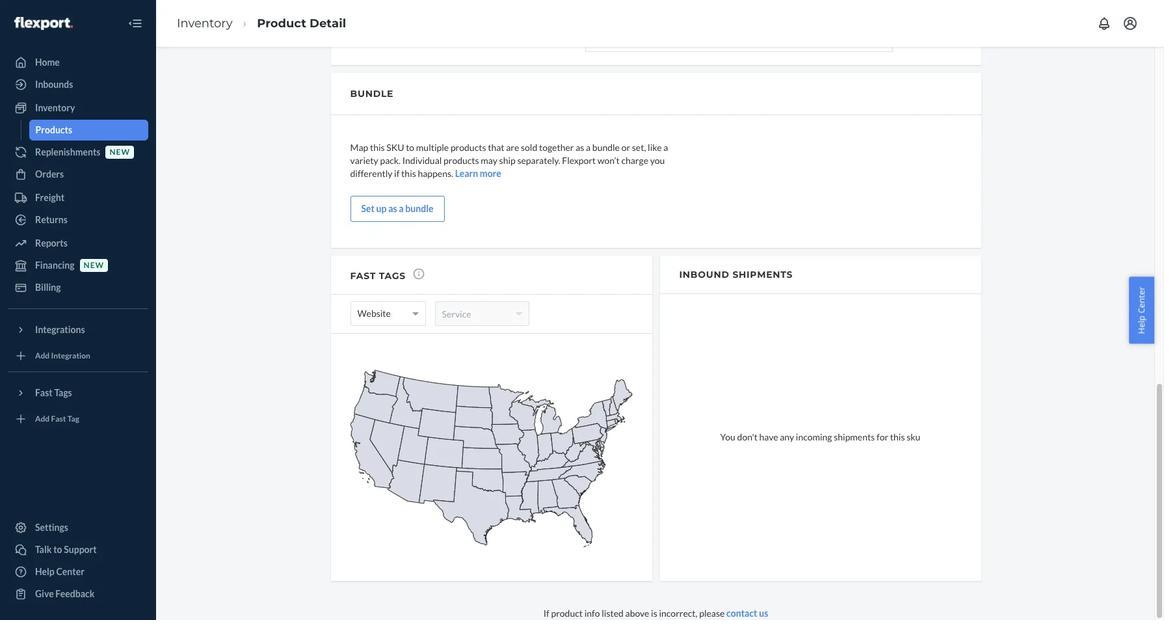 Task type: vqa. For each thing, say whether or not it's contained in the screenshot.
"Center" within the Help Center link
no



Task type: describe. For each thing, give the bounding box(es) containing it.
is
[[651, 608, 658, 619]]

website
[[358, 308, 391, 319]]

billing link
[[8, 277, 148, 298]]

orders link
[[8, 164, 148, 185]]

freight
[[35, 192, 64, 203]]

open account menu image
[[1123, 16, 1139, 31]]

add integration link
[[8, 345, 148, 366]]

tag
[[67, 414, 79, 424]]

info
[[585, 608, 600, 619]]

more
[[480, 168, 502, 179]]

bundle inside button
[[406, 203, 434, 214]]

together
[[539, 142, 574, 153]]

may
[[481, 155, 498, 166]]

talk
[[35, 544, 52, 555]]

if
[[394, 168, 400, 179]]

set up as a bundle button
[[350, 196, 445, 222]]

won't
[[598, 155, 620, 166]]

1 vertical spatial help
[[35, 566, 55, 577]]

sku
[[387, 142, 404, 153]]

inbounds
[[35, 79, 73, 90]]

0 vertical spatial tags
[[379, 270, 406, 282]]

shipments
[[834, 432, 875, 443]]

give feedback
[[35, 588, 95, 599]]

you
[[650, 155, 665, 166]]

set
[[361, 203, 375, 214]]

to inside map this sku to multiple products that are sold together as a bundle or set, like a variety pack. individual products may ship separately. flexport won't charge you differently if this happens.
[[406, 142, 415, 153]]

inbounds link
[[8, 74, 148, 95]]

help inside button
[[1136, 315, 1148, 334]]

don't
[[738, 432, 758, 443]]

map
[[350, 142, 368, 153]]

product detail
[[257, 16, 346, 30]]

fast tags button
[[8, 383, 148, 403]]

reports
[[35, 237, 68, 249]]

map this sku to multiple products that are sold together as a bundle or set, like a variety pack. individual products may ship separately. flexport won't charge you differently if this happens.
[[350, 142, 668, 179]]

products
[[35, 124, 72, 135]]

help center button
[[1130, 277, 1155, 343]]

inbound shipments
[[680, 269, 793, 280]]

talk to support
[[35, 544, 97, 555]]

freight link
[[8, 187, 148, 208]]

learn more
[[455, 168, 502, 179]]

0 vertical spatial fast
[[350, 270, 376, 282]]

that
[[488, 142, 505, 153]]

happens.
[[418, 168, 453, 179]]

give
[[35, 588, 54, 599]]

integration
[[51, 351, 90, 361]]

contact
[[727, 608, 758, 619]]

detail
[[310, 16, 346, 30]]

settings link
[[8, 517, 148, 538]]

flexport logo image
[[14, 17, 73, 30]]

service
[[442, 308, 471, 319]]

any
[[780, 432, 794, 443]]

0 horizontal spatial this
[[370, 142, 385, 153]]

1 vertical spatial inventory
[[35, 102, 75, 113]]

you don't have any incoming shipments for this sku
[[721, 432, 921, 443]]

help center link
[[8, 561, 148, 582]]

website option
[[358, 303, 391, 325]]

multiple
[[416, 142, 449, 153]]

product
[[257, 16, 306, 30]]

breadcrumbs navigation
[[167, 4, 357, 43]]

talk to support link
[[8, 539, 148, 560]]

home link
[[8, 52, 148, 73]]

center inside help center button
[[1136, 286, 1148, 313]]

add for add integration
[[35, 351, 50, 361]]

set up as a bundle
[[361, 203, 434, 214]]

if product info listed above is incorrect, please contact us
[[544, 608, 769, 619]]

sku
[[907, 432, 921, 443]]

pack.
[[380, 155, 401, 166]]

add fast tag link
[[8, 409, 148, 429]]

settings
[[35, 522, 68, 533]]

returns
[[35, 214, 68, 225]]



Task type: locate. For each thing, give the bounding box(es) containing it.
1 horizontal spatial inventory
[[177, 16, 233, 30]]

0 vertical spatial center
[[1136, 286, 1148, 313]]

for
[[877, 432, 889, 443]]

fast tags inside dropdown button
[[35, 387, 72, 398]]

1 horizontal spatial fast tags
[[350, 270, 406, 282]]

orders
[[35, 169, 64, 180]]

1 horizontal spatial to
[[406, 142, 415, 153]]

1 vertical spatial as
[[389, 203, 397, 214]]

incoming
[[796, 432, 832, 443]]

a up flexport in the top of the page
[[586, 142, 591, 153]]

new down products link
[[110, 147, 130, 157]]

inventory link
[[177, 16, 233, 30], [8, 98, 148, 118]]

support
[[64, 544, 97, 555]]

0 vertical spatial add
[[35, 351, 50, 361]]

inventory link inside breadcrumbs navigation
[[177, 16, 233, 30]]

0 horizontal spatial inventory
[[35, 102, 75, 113]]

add fast tag
[[35, 414, 79, 424]]

integrations button
[[8, 319, 148, 340]]

center inside "help center" link
[[56, 566, 85, 577]]

add left integration
[[35, 351, 50, 361]]

2 vertical spatial this
[[891, 432, 905, 443]]

new down reports link
[[84, 261, 104, 270]]

0 vertical spatial this
[[370, 142, 385, 153]]

bundle
[[593, 142, 620, 153], [406, 203, 434, 214]]

1 vertical spatial bundle
[[406, 203, 434, 214]]

give feedback button
[[8, 584, 148, 604]]

fast
[[350, 270, 376, 282], [35, 387, 53, 398], [51, 414, 66, 424]]

0 horizontal spatial help
[[35, 566, 55, 577]]

1 vertical spatial tags
[[54, 387, 72, 398]]

this right if
[[402, 168, 416, 179]]

this left sku
[[370, 142, 385, 153]]

flexport
[[562, 155, 596, 166]]

1 vertical spatial products
[[444, 155, 479, 166]]

1 horizontal spatial as
[[576, 142, 584, 153]]

fast left the tag
[[51, 414, 66, 424]]

0 horizontal spatial to
[[53, 544, 62, 555]]

fast inside fast tags dropdown button
[[35, 387, 53, 398]]

products
[[451, 142, 486, 153], [444, 155, 479, 166]]

product detail link
[[257, 16, 346, 30]]

products link
[[29, 120, 148, 141]]

2 horizontal spatial a
[[664, 142, 668, 153]]

to right talk
[[53, 544, 62, 555]]

1 vertical spatial fast tags
[[35, 387, 72, 398]]

1 horizontal spatial this
[[402, 168, 416, 179]]

fast tags
[[350, 270, 406, 282], [35, 387, 72, 398]]

products up learn
[[444, 155, 479, 166]]

inbound
[[680, 269, 730, 280]]

a inside button
[[399, 203, 404, 214]]

or
[[622, 142, 631, 153]]

0 horizontal spatial new
[[84, 261, 104, 270]]

0 horizontal spatial bundle
[[406, 203, 434, 214]]

1 vertical spatial fast
[[35, 387, 53, 398]]

product
[[551, 608, 583, 619]]

you
[[721, 432, 736, 443]]

ship
[[499, 155, 516, 166]]

to
[[406, 142, 415, 153], [53, 544, 62, 555]]

integrations
[[35, 324, 85, 335]]

tags
[[379, 270, 406, 282], [54, 387, 72, 398]]

up
[[376, 203, 387, 214]]

tags up add fast tag
[[54, 387, 72, 398]]

2 vertical spatial fast
[[51, 414, 66, 424]]

0 horizontal spatial as
[[389, 203, 397, 214]]

open notifications image
[[1097, 16, 1113, 31]]

feedback
[[56, 588, 95, 599]]

1 vertical spatial add
[[35, 414, 50, 424]]

0 horizontal spatial a
[[399, 203, 404, 214]]

1 vertical spatial to
[[53, 544, 62, 555]]

incorrect,
[[659, 608, 698, 619]]

0 vertical spatial fast tags
[[350, 270, 406, 282]]

us
[[759, 608, 769, 619]]

0 vertical spatial help
[[1136, 315, 1148, 334]]

1 horizontal spatial new
[[110, 147, 130, 157]]

1 horizontal spatial help center
[[1136, 286, 1148, 334]]

add for add fast tag
[[35, 414, 50, 424]]

returns link
[[8, 210, 148, 230]]

home
[[35, 57, 60, 68]]

1 vertical spatial this
[[402, 168, 416, 179]]

separately.
[[518, 155, 561, 166]]

have
[[760, 432, 779, 443]]

new for replenishments
[[110, 147, 130, 157]]

bundle up the won't
[[593, 142, 620, 153]]

1 add from the top
[[35, 351, 50, 361]]

tags up website
[[379, 270, 406, 282]]

bundle inside map this sku to multiple products that are sold together as a bundle or set, like a variety pack. individual products may ship separately. flexport won't charge you differently if this happens.
[[593, 142, 620, 153]]

replenishments
[[35, 146, 100, 157]]

to right sku
[[406, 142, 415, 153]]

0 vertical spatial help center
[[1136, 286, 1148, 334]]

new
[[110, 147, 130, 157], [84, 261, 104, 270]]

sold
[[521, 142, 538, 153]]

help center
[[1136, 286, 1148, 334], [35, 566, 85, 577]]

2 horizontal spatial this
[[891, 432, 905, 443]]

2 add from the top
[[35, 414, 50, 424]]

shipments
[[733, 269, 793, 280]]

as up flexport in the top of the page
[[576, 142, 584, 153]]

contact us link
[[727, 608, 769, 619]]

a
[[586, 142, 591, 153], [664, 142, 668, 153], [399, 203, 404, 214]]

a right the up
[[399, 203, 404, 214]]

charge
[[622, 155, 649, 166]]

0 vertical spatial to
[[406, 142, 415, 153]]

to inside talk to support link
[[53, 544, 62, 555]]

please
[[700, 608, 725, 619]]

financing
[[35, 260, 75, 271]]

0 horizontal spatial inventory link
[[8, 98, 148, 118]]

0 horizontal spatial help center
[[35, 566, 85, 577]]

a right like on the right top of page
[[664, 142, 668, 153]]

as right the up
[[389, 203, 397, 214]]

0 horizontal spatial fast tags
[[35, 387, 72, 398]]

fast up add fast tag
[[35, 387, 53, 398]]

0 vertical spatial as
[[576, 142, 584, 153]]

0 vertical spatial inventory link
[[177, 16, 233, 30]]

as inside button
[[389, 203, 397, 214]]

add left the tag
[[35, 414, 50, 424]]

individual
[[403, 155, 442, 166]]

1 vertical spatial center
[[56, 566, 85, 577]]

bundle right the up
[[406, 203, 434, 214]]

1 horizontal spatial a
[[586, 142, 591, 153]]

listed
[[602, 608, 624, 619]]

1 vertical spatial inventory link
[[8, 98, 148, 118]]

this right for
[[891, 432, 905, 443]]

0 vertical spatial bundle
[[593, 142, 620, 153]]

1 horizontal spatial bundle
[[593, 142, 620, 153]]

fast inside add fast tag link
[[51, 414, 66, 424]]

fast up website
[[350, 270, 376, 282]]

tags inside fast tags dropdown button
[[54, 387, 72, 398]]

new for financing
[[84, 261, 104, 270]]

help center inside button
[[1136, 286, 1148, 334]]

center
[[1136, 286, 1148, 313], [56, 566, 85, 577]]

0 horizontal spatial tags
[[54, 387, 72, 398]]

bundle
[[350, 88, 394, 99]]

1 vertical spatial help center
[[35, 566, 85, 577]]

reports link
[[8, 233, 148, 254]]

1 vertical spatial new
[[84, 261, 104, 270]]

products up may
[[451, 142, 486, 153]]

0 vertical spatial products
[[451, 142, 486, 153]]

0 horizontal spatial center
[[56, 566, 85, 577]]

0 vertical spatial new
[[110, 147, 130, 157]]

as inside map this sku to multiple products that are sold together as a bundle or set, like a variety pack. individual products may ship separately. flexport won't charge you differently if this happens.
[[576, 142, 584, 153]]

like
[[648, 142, 662, 153]]

differently
[[350, 168, 393, 179]]

inventory
[[177, 16, 233, 30], [35, 102, 75, 113]]

learn more button
[[455, 167, 502, 180]]

close navigation image
[[128, 16, 143, 31]]

fast tags up add fast tag
[[35, 387, 72, 398]]

1 horizontal spatial center
[[1136, 286, 1148, 313]]

add integration
[[35, 351, 90, 361]]

this
[[370, 142, 385, 153], [402, 168, 416, 179], [891, 432, 905, 443]]

if
[[544, 608, 550, 619]]

1 horizontal spatial inventory link
[[177, 16, 233, 30]]

are
[[506, 142, 519, 153]]

learn
[[455, 168, 478, 179]]

1 horizontal spatial tags
[[379, 270, 406, 282]]

inventory inside breadcrumbs navigation
[[177, 16, 233, 30]]

billing
[[35, 282, 61, 293]]

above
[[626, 608, 650, 619]]

set,
[[632, 142, 646, 153]]

fast tags up website
[[350, 270, 406, 282]]

0 vertical spatial inventory
[[177, 16, 233, 30]]

variety
[[350, 155, 378, 166]]

1 horizontal spatial help
[[1136, 315, 1148, 334]]



